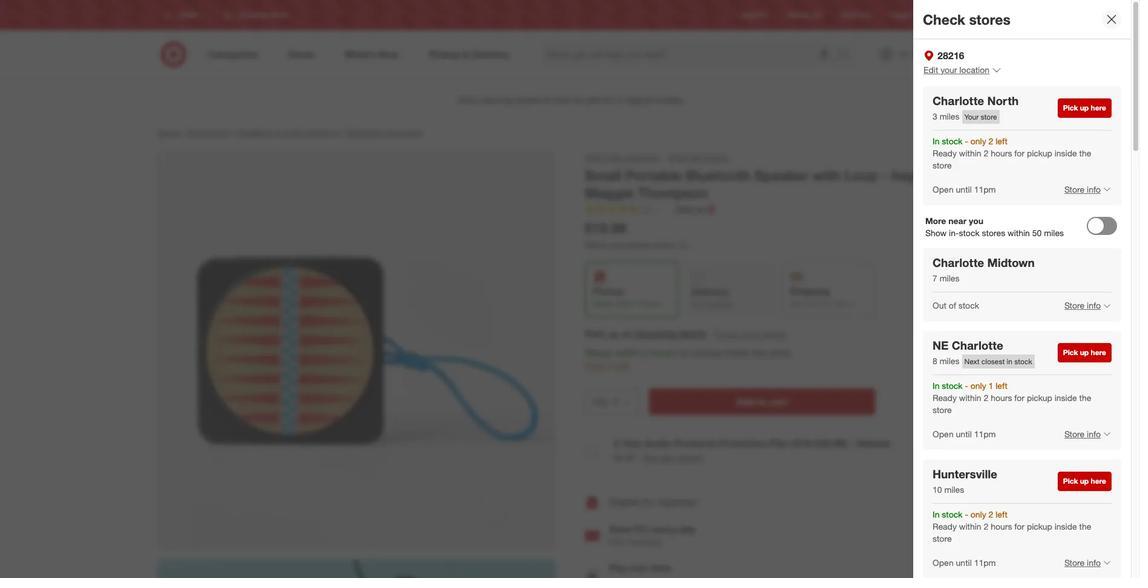 Task type: vqa. For each thing, say whether or not it's contained in the screenshot.
More In-Store Services link
no



Task type: describe. For each thing, give the bounding box(es) containing it.
over
[[628, 563, 648, 575]]

heyday™
[[891, 167, 946, 184]]

target circle link
[[890, 10, 930, 20]]

7 inside charlotte midtown 7 miles
[[933, 274, 937, 284]]

systems
[[307, 128, 340, 138]]

8
[[933, 356, 937, 367]]

find stores
[[949, 11, 986, 20]]

purchased
[[609, 240, 649, 251]]

the for charlotte north
[[1079, 148, 1092, 158]]

hours inside the pickup ready within 2 hours
[[642, 300, 661, 309]]

left for charlotte north
[[996, 136, 1008, 146]]

delivery
[[691, 286, 729, 298]]

open until 11pm for north
[[933, 184, 996, 194]]

check for check other stores
[[714, 330, 738, 340]]

open until 11pm for 10
[[933, 558, 996, 568]]

store info for charlotte north
[[1065, 184, 1101, 194]]

11 link
[[585, 204, 663, 218]]

ad
[[813, 11, 822, 20]]

0 vertical spatial stores
[[969, 11, 1011, 28]]

add item
[[949, 498, 978, 507]]

1 with from the left
[[812, 167, 841, 184]]

ready for ne charlotte
[[933, 393, 957, 403]]

by
[[809, 300, 817, 309]]

- inside 2 year audio products protection plan ($18-$49.99) - allstate $6.00 · see plan details
[[849, 438, 853, 450]]

2 store info from the top
[[1065, 301, 1101, 311]]

5%
[[634, 524, 648, 536]]

huntersville 10 miles
[[933, 468, 997, 495]]

pick up here button for ne charlotte
[[1058, 344, 1112, 363]]

store inside charlotte north 3 miles your store
[[981, 112, 997, 121]]

collection
[[624, 152, 660, 163]]

shop this collection link
[[585, 151, 661, 165]]

target for target circle
[[890, 11, 909, 20]]

electronics link
[[187, 128, 229, 138]]

ne
[[933, 339, 949, 353]]

0 vertical spatial at
[[696, 205, 704, 215]]

get
[[789, 300, 801, 309]]

cart
[[769, 396, 788, 408]]

within down item
[[959, 522, 982, 532]]

1
[[989, 381, 993, 391]]

advertisement region
[[147, 86, 994, 115]]

hours for ne charlotte
[[991, 393, 1012, 403]]

2 / from the left
[[232, 128, 234, 138]]

edit
[[924, 65, 938, 75]]

info for charlotte north
[[1087, 184, 1101, 194]]

open for north
[[933, 184, 954, 194]]

pickup for ne charlotte
[[1027, 393, 1052, 403]]

11pm for north
[[974, 184, 996, 194]]

find stores link
[[949, 10, 986, 20]]

- for charlotte
[[965, 136, 968, 146]]

target for target / electronics / speakers & audio systems / bluetooth speakers
[[156, 128, 180, 138]]

all
[[690, 152, 699, 163]]

not
[[691, 300, 703, 309]]

3 / from the left
[[342, 128, 345, 138]]

for inside ready within 2 hours for pickup inside the store only 2 left
[[678, 347, 690, 359]]

1 horizontal spatial only
[[676, 205, 694, 215]]

1 horizontal spatial redcard
[[841, 11, 870, 20]]

online
[[652, 240, 674, 251]]

pick up here for huntersville
[[1063, 477, 1106, 486]]

miles inside the more near you show in-stock stores within 50 miles
[[1044, 228, 1064, 238]]

2 store from the top
[[1065, 301, 1085, 311]]

inside inside ready within 2 hours for pickup inside the store only 2 left
[[724, 347, 750, 359]]

registry
[[741, 11, 768, 20]]

weekly
[[788, 11, 811, 20]]

($18-
[[792, 438, 815, 450]]

store for huntersville
[[933, 534, 952, 544]]

10
[[933, 485, 942, 495]]

small portable bluetooth speaker with loop - heyday&#8482; with maggie thompson, 1 of 8 image
[[156, 151, 556, 550]]

bluetooth inside small portable bluetooth speaker with loop - heyday™ with maggie thompson
[[686, 167, 750, 184]]

here for huntersville
[[1091, 477, 1106, 486]]

miles for charlotte north
[[940, 111, 960, 121]]

charlotte inside charlotte midtown 7 miles
[[933, 256, 984, 270]]

pick for ne charlotte
[[1063, 348, 1078, 358]]

within inside the pickup ready within 2 hours
[[615, 300, 634, 309]]

audio inside 2 year audio products protection plan ($18-$49.99) - allstate $6.00 · see plan details
[[645, 438, 671, 450]]

dec
[[835, 300, 848, 309]]

$49.99)
[[815, 438, 846, 450]]

hours inside ready within 2 hours for pickup inside the store only 2 left
[[651, 347, 675, 359]]

ready inside the pickup ready within 2 hours
[[592, 300, 613, 309]]

1 / from the left
[[182, 128, 185, 138]]

2 inside the pickup ready within 2 hours
[[636, 300, 640, 309]]

miles inside huntersville 10 miles
[[945, 485, 964, 495]]

for for charlotte north
[[1015, 148, 1025, 158]]

for for huntersville
[[1015, 522, 1025, 532]]

next
[[965, 357, 980, 367]]

when
[[585, 240, 607, 251]]

check stores
[[923, 11, 1011, 28]]

left for huntersville
[[996, 510, 1008, 520]]

redcard link
[[841, 10, 870, 20]]

here for ne charlotte
[[1091, 348, 1106, 358]]

location
[[960, 65, 990, 75]]

charlotte north 3 miles your store
[[933, 94, 1019, 121]]

1 speakers from the left
[[237, 128, 273, 138]]

bluetooth speakers link
[[347, 128, 422, 138]]

miles for charlotte midtown
[[940, 274, 960, 284]]

ready for huntersville
[[933, 522, 957, 532]]

eligible
[[609, 497, 640, 509]]

allstate
[[856, 438, 890, 450]]

0 horizontal spatial at
[[622, 329, 631, 341]]

thompson
[[637, 184, 708, 201]]

available
[[705, 300, 733, 309]]

within inside the more near you show in-stock stores within 50 miles
[[1008, 228, 1030, 238]]

store info button for ne charlotte
[[1057, 422, 1112, 448]]

find
[[949, 11, 963, 20]]

up for ne charlotte
[[1080, 348, 1089, 358]]

pay over time
[[609, 563, 671, 575]]

small
[[585, 167, 621, 184]]

inside for charlotte north
[[1055, 148, 1077, 158]]

in stock - only 1 left ready within 2 hours for pickup inside the store
[[933, 381, 1092, 416]]

only for huntersville
[[971, 510, 986, 520]]

hours for huntersville
[[991, 522, 1012, 532]]

store info for ne charlotte
[[1065, 429, 1101, 440]]

ready inside ready within 2 hours for pickup inside the store only 2 left
[[585, 347, 612, 359]]

with
[[609, 538, 626, 548]]

store inside ready within 2 hours for pickup inside the store only 2 left
[[769, 347, 791, 359]]

see plan details button
[[642, 452, 703, 464]]

add item button
[[933, 493, 984, 513]]

add for add item
[[949, 498, 962, 507]]

more near you show in-stock stores within 50 miles
[[925, 216, 1064, 238]]

stores
[[965, 11, 986, 20]]

- for huntersville
[[965, 510, 968, 520]]

you
[[969, 216, 984, 226]]

left inside ready within 2 hours for pickup inside the store only 2 left
[[615, 361, 629, 373]]

inside for ne charlotte
[[1055, 393, 1077, 403]]

store info button for huntersville
[[1057, 550, 1112, 577]]

charlotte up ready within 2 hours for pickup inside the store only 2 left
[[633, 329, 677, 341]]

the for huntersville
[[1079, 522, 1092, 532]]

check for check stores
[[923, 11, 965, 28]]

charlotte inside ne charlotte 8 miles next closest in stock
[[952, 339, 1003, 353]]

2 year audio products protection plan ($18-$49.99) - allstate $6.00 · see plan details
[[614, 438, 890, 464]]

·
[[637, 452, 639, 464]]

pick up here for ne charlotte
[[1063, 348, 1106, 358]]

open for charlotte
[[933, 429, 954, 440]]

only for charlotte
[[971, 136, 986, 146]]

to
[[757, 396, 766, 408]]

11pm for charlotte
[[974, 429, 996, 440]]

until for north
[[956, 184, 972, 194]]

every
[[651, 524, 676, 536]]

charlotte inside charlotte north 3 miles your store
[[933, 94, 984, 108]]

50
[[1032, 228, 1042, 238]]

charlotte north button
[[633, 328, 706, 342]]

$6.00
[[614, 453, 634, 463]]

only for ne
[[971, 381, 986, 391]]

your
[[965, 112, 979, 121]]

shop for shop this collection
[[585, 152, 605, 163]]

ready within 2 hours for pickup inside the store only 2 left
[[585, 347, 791, 373]]

closest
[[982, 357, 1005, 367]]

pickup
[[592, 286, 624, 298]]

2 inside 2 year audio products protection plan ($18-$49.99) - allstate $6.00 · see plan details
[[614, 438, 619, 450]]

only at
[[676, 205, 704, 215]]

redcard inside save 5% every day with redcard
[[628, 538, 662, 548]]

info for ne charlotte
[[1087, 429, 1101, 440]]

0 vertical spatial bluetooth
[[347, 128, 384, 138]]

until for 10
[[956, 558, 972, 568]]

0 horizontal spatial audio
[[283, 128, 304, 138]]

pick up at charlotte north
[[585, 329, 706, 341]]

day
[[679, 524, 695, 536]]



Task type: locate. For each thing, give the bounding box(es) containing it.
in stock - only 2 left ready within 2 hours for pickup inside the store down item
[[933, 510, 1092, 544]]

inside for huntersville
[[1055, 522, 1077, 532]]

ready up heyday™
[[933, 148, 957, 158]]

store right your
[[981, 112, 997, 121]]

0 horizontal spatial only
[[585, 361, 604, 373]]

within left the 50
[[1008, 228, 1030, 238]]

pickup ready within 2 hours
[[592, 286, 661, 309]]

speakers & audio systems link
[[237, 128, 340, 138]]

store for huntersville
[[1065, 558, 1085, 568]]

store for charlotte north
[[1065, 184, 1085, 194]]

11pm for 10
[[974, 558, 996, 568]]

/ right electronics
[[232, 128, 234, 138]]

0 vertical spatial until
[[956, 184, 972, 194]]

- inside in stock - only 1 left ready within 2 hours for pickup inside the store
[[965, 381, 968, 391]]

open until 11pm down add item
[[933, 558, 996, 568]]

3 store from the top
[[1065, 429, 1085, 440]]

stock down charlotte north 3 miles your store
[[942, 136, 963, 146]]

charlotte down in-
[[933, 256, 984, 270]]

until up near
[[956, 184, 972, 194]]

None checkbox
[[585, 446, 597, 458]]

pick up here button
[[1058, 98, 1112, 118], [1058, 344, 1112, 363], [1058, 472, 1112, 492]]

- right loop
[[882, 167, 887, 184]]

ready down pick up at charlotte north
[[585, 347, 612, 359]]

ready for charlotte north
[[933, 148, 957, 158]]

hours
[[991, 148, 1012, 158], [642, 300, 661, 309], [651, 347, 675, 359], [991, 393, 1012, 403], [991, 522, 1012, 532]]

redcard right ad
[[841, 11, 870, 20]]

portable
[[625, 167, 682, 184]]

image gallery element
[[156, 151, 556, 579]]

11pm
[[974, 184, 996, 194], [974, 429, 996, 440], [974, 558, 996, 568]]

bluetooth down heyday on the top right of page
[[686, 167, 750, 184]]

1 only from the top
[[971, 136, 986, 146]]

show
[[925, 228, 947, 238]]

out
[[933, 301, 947, 311]]

huntersville
[[933, 468, 997, 481]]

miles inside charlotte north 3 miles your store
[[940, 111, 960, 121]]

pick up here for charlotte north
[[1063, 103, 1106, 112]]

until down add item button
[[956, 558, 972, 568]]

stock right in
[[1015, 357, 1032, 367]]

info for huntersville
[[1087, 558, 1101, 568]]

1 vertical spatial 7
[[850, 300, 854, 309]]

within down your
[[959, 148, 982, 158]]

11
[[641, 205, 651, 215]]

hours down the 1
[[991, 393, 1012, 403]]

1 shop from the left
[[585, 152, 605, 163]]

hours up pick up at charlotte north
[[642, 300, 661, 309]]

inside
[[1055, 148, 1077, 158], [724, 347, 750, 359], [1055, 393, 1077, 403], [1055, 522, 1077, 532]]

year
[[622, 438, 642, 450]]

- for ne
[[965, 381, 968, 391]]

store info button for charlotte north
[[1057, 176, 1112, 203]]

edit your location button
[[923, 63, 1002, 77]]

open until 11pm up "huntersville"
[[933, 429, 996, 440]]

the inside ready within 2 hours for pickup inside the store only 2 left
[[752, 347, 766, 359]]

- down add item
[[965, 510, 968, 520]]

2 shop from the left
[[668, 152, 688, 163]]

0 vertical spatial 11pm
[[974, 184, 996, 194]]

1 here from the top
[[1091, 103, 1106, 112]]

until up "huntersville"
[[956, 429, 972, 440]]

the for ne charlotte
[[1079, 393, 1092, 403]]

1 store from the top
[[1065, 184, 1085, 194]]

1 horizontal spatial /
[[232, 128, 234, 138]]

miles right 3
[[940, 111, 960, 121]]

3 info from the top
[[1087, 429, 1101, 440]]

pick up here button for huntersville
[[1058, 472, 1112, 492]]

charlotte up next
[[952, 339, 1003, 353]]

hours down the charlotte north button
[[651, 347, 675, 359]]

pick up here button for charlotte north
[[1058, 98, 1112, 118]]

1 vertical spatial pick up here
[[1063, 348, 1106, 358]]

target / electronics / speakers & audio systems / bluetooth speakers
[[156, 128, 422, 138]]

miles up the of
[[940, 274, 960, 284]]

2 vertical spatial open
[[933, 558, 954, 568]]

for inside in stock - only 1 left ready within 2 hours for pickup inside the store
[[1015, 393, 1025, 403]]

1 vertical spatial bluetooth
[[686, 167, 750, 184]]

stores right the find
[[969, 11, 1011, 28]]

0 horizontal spatial shop
[[585, 152, 605, 163]]

1 horizontal spatial shop
[[668, 152, 688, 163]]

miles right 8
[[940, 356, 960, 367]]

add left item
[[949, 498, 962, 507]]

/ right target link at the left top of page
[[182, 128, 185, 138]]

stock down add item
[[942, 510, 963, 520]]

4 store info button from the top
[[1057, 550, 1112, 577]]

left right add item button
[[996, 510, 1008, 520]]

at down thompson at the top right
[[696, 205, 704, 215]]

for
[[1015, 148, 1025, 158], [678, 347, 690, 359], [1015, 393, 1025, 403], [643, 497, 654, 509], [1015, 522, 1025, 532]]

target left circle
[[890, 11, 909, 20]]

4 info from the top
[[1087, 558, 1101, 568]]

within down next
[[959, 393, 982, 403]]

hours down huntersville 10 miles
[[991, 522, 1012, 532]]

stores inside the more near you show in-stock stores within 50 miles
[[982, 228, 1005, 238]]

/ right systems
[[342, 128, 345, 138]]

28216
[[938, 50, 964, 62]]

stock inside in stock - only 1 left ready within 2 hours for pickup inside the store
[[942, 381, 963, 391]]

left for ne charlotte
[[996, 381, 1008, 391]]

What can we help you find? suggestions appear below search field
[[539, 41, 841, 68]]

in down 8
[[933, 381, 940, 391]]

shop
[[585, 152, 605, 163], [668, 152, 688, 163]]

2 vertical spatial 11pm
[[974, 558, 996, 568]]

miles for ne charlotte
[[940, 356, 960, 367]]

north inside charlotte north 3 miles your store
[[988, 94, 1019, 108]]

2 until from the top
[[956, 429, 972, 440]]

open until 11pm for charlotte
[[933, 429, 996, 440]]

speaker
[[754, 167, 809, 184]]

north down location
[[988, 94, 1019, 108]]

4 store info from the top
[[1065, 558, 1101, 568]]

stores
[[969, 11, 1011, 28], [982, 228, 1005, 238], [763, 330, 786, 340]]

store down check other stores button
[[769, 347, 791, 359]]

1 pick up here from the top
[[1063, 103, 1106, 112]]

1 vertical spatial target
[[156, 128, 180, 138]]

pick up here
[[1063, 103, 1106, 112], [1063, 348, 1106, 358], [1063, 477, 1106, 486]]

1 vertical spatial add
[[949, 498, 962, 507]]

0 horizontal spatial speakers
[[237, 128, 273, 138]]

1 vertical spatial pick up here button
[[1058, 344, 1112, 363]]

0 vertical spatial redcard
[[841, 11, 870, 20]]

2 pick up here button from the top
[[1058, 344, 1112, 363]]

bluetooth right systems
[[347, 128, 384, 138]]

ready
[[933, 148, 957, 158], [592, 300, 613, 309], [585, 347, 612, 359], [933, 393, 957, 403], [933, 522, 957, 532]]

hours inside in stock - only 1 left ready within 2 hours for pickup inside the store
[[991, 393, 1012, 403]]

3 pick up here from the top
[[1063, 477, 1106, 486]]

- down your
[[965, 136, 968, 146]]

3 11pm from the top
[[974, 558, 996, 568]]

2 info from the top
[[1087, 301, 1101, 311]]

0 horizontal spatial add
[[736, 396, 754, 408]]

more
[[925, 216, 946, 226]]

1 horizontal spatial speakers
[[386, 128, 422, 138]]

in stock - only 2 left ready within 2 hours for pickup inside the store for charlotte north
[[933, 136, 1092, 170]]

2 11pm from the top
[[974, 429, 996, 440]]

2 open from the top
[[933, 429, 954, 440]]

add
[[736, 396, 754, 408], [949, 498, 962, 507]]

thu,
[[819, 300, 833, 309]]

circle
[[911, 11, 930, 20]]

2 vertical spatial only
[[971, 510, 986, 520]]

pay
[[609, 563, 626, 575]]

store down add item button
[[933, 534, 952, 544]]

left right the 1
[[996, 381, 1008, 391]]

only down item
[[971, 510, 986, 520]]

2 in stock - only 2 left ready within 2 hours for pickup inside the store from the top
[[933, 510, 1092, 544]]

open until 11pm up near
[[933, 184, 996, 194]]

check
[[923, 11, 965, 28], [714, 330, 738, 340]]

heyday
[[701, 152, 729, 163]]

3 store info from the top
[[1065, 429, 1101, 440]]

products
[[674, 438, 716, 450]]

1 horizontal spatial with
[[950, 167, 978, 184]]

7 inside shipping get it by thu, dec 7
[[850, 300, 854, 309]]

0 vertical spatial here
[[1091, 103, 1106, 112]]

other
[[740, 330, 760, 340]]

0 horizontal spatial redcard
[[628, 538, 662, 548]]

stock left the 1
[[942, 381, 963, 391]]

0 vertical spatial open
[[933, 184, 954, 194]]

only down pick up at charlotte north
[[585, 361, 604, 373]]

1 vertical spatial 11pm
[[974, 429, 996, 440]]

1 in from the top
[[933, 136, 940, 146]]

1 horizontal spatial north
[[988, 94, 1019, 108]]

1 store info button from the top
[[1057, 176, 1112, 203]]

stock inside the more near you show in-stock stores within 50 miles
[[959, 228, 980, 238]]

0 horizontal spatial target
[[156, 128, 180, 138]]

1 horizontal spatial add
[[949, 498, 962, 507]]

3 here from the top
[[1091, 477, 1106, 486]]

2 pick up here from the top
[[1063, 348, 1106, 358]]

when purchased online
[[585, 240, 674, 251]]

inside inside in stock - only 1 left ready within 2 hours for pickup inside the store
[[1055, 393, 1077, 403]]

registry link
[[741, 10, 768, 20]]

target inside target circle link
[[890, 11, 909, 20]]

in for charlotte
[[933, 136, 940, 146]]

only left the 1
[[971, 381, 986, 391]]

search
[[832, 49, 861, 61]]

1 open until 11pm from the top
[[933, 184, 996, 194]]

1 horizontal spatial bluetooth
[[686, 167, 750, 184]]

only
[[676, 205, 694, 215], [585, 361, 604, 373]]

add to cart
[[736, 396, 788, 408]]

pick for huntersville
[[1063, 477, 1078, 486]]

check inside button
[[714, 330, 738, 340]]

1 vertical spatial only
[[971, 381, 986, 391]]

only
[[971, 136, 986, 146], [971, 381, 986, 391], [971, 510, 986, 520]]

1 vertical spatial only
[[585, 361, 604, 373]]

0 horizontal spatial check
[[714, 330, 738, 340]]

details
[[678, 453, 703, 463]]

midtown
[[988, 256, 1035, 270]]

up for charlotte north
[[1080, 103, 1089, 112]]

out of stock
[[933, 301, 979, 311]]

0 vertical spatial only
[[676, 205, 694, 215]]

1 horizontal spatial 7
[[933, 274, 937, 284]]

protection
[[719, 438, 767, 450]]

0 horizontal spatial north
[[679, 329, 706, 341]]

speakers
[[237, 128, 273, 138], [386, 128, 422, 138]]

3
[[933, 111, 937, 121]]

shop left this
[[585, 152, 605, 163]]

within
[[959, 148, 982, 158], [1008, 228, 1030, 238], [615, 300, 634, 309], [615, 347, 640, 359], [959, 393, 982, 403], [959, 522, 982, 532]]

2 in from the top
[[933, 381, 940, 391]]

1 vertical spatial in
[[933, 381, 940, 391]]

1 horizontal spatial check
[[923, 11, 965, 28]]

shipping
[[789, 286, 830, 298]]

the inside in stock - only 1 left ready within 2 hours for pickup inside the store
[[1079, 393, 1092, 403]]

in-
[[949, 228, 959, 238]]

2 inside in stock - only 1 left ready within 2 hours for pickup inside the store
[[984, 393, 989, 403]]

up for huntersville
[[1080, 477, 1089, 486]]

at down the pickup ready within 2 hours
[[622, 329, 631, 341]]

0 horizontal spatial 7
[[850, 300, 854, 309]]

target circle
[[890, 11, 930, 20]]

pickup for charlotte north
[[1027, 148, 1052, 158]]

1 vertical spatial at
[[622, 329, 631, 341]]

info
[[1087, 184, 1101, 194], [1087, 301, 1101, 311], [1087, 429, 1101, 440], [1087, 558, 1101, 568]]

1 horizontal spatial audio
[[645, 438, 671, 450]]

0 vertical spatial check
[[923, 11, 965, 28]]

save 5% every day with redcard
[[609, 524, 695, 548]]

- right $49.99) on the right of page
[[849, 438, 853, 450]]

1 until from the top
[[956, 184, 972, 194]]

only down your
[[971, 136, 986, 146]]

ready down the pickup
[[592, 300, 613, 309]]

target link
[[156, 128, 180, 138]]

miles up add item
[[945, 485, 964, 495]]

3 open until 11pm from the top
[[933, 558, 996, 568]]

open for 10
[[933, 558, 954, 568]]

2 vertical spatial stores
[[763, 330, 786, 340]]

in stock - only 2 left ready within 2 hours for pickup inside the store down your
[[933, 136, 1092, 170]]

1 horizontal spatial target
[[890, 11, 909, 20]]

store down 3
[[933, 160, 952, 170]]

1 store info from the top
[[1065, 184, 1101, 194]]

store info button
[[1057, 176, 1112, 203], [1057, 293, 1112, 320], [1057, 422, 1112, 448], [1057, 550, 1112, 577]]

stores down you
[[982, 228, 1005, 238]]

3 until from the top
[[956, 558, 972, 568]]

only inside ready within 2 hours for pickup inside the store only 2 left
[[585, 361, 604, 373]]

of
[[949, 301, 956, 311]]

&
[[275, 128, 280, 138]]

2 here from the top
[[1091, 348, 1106, 358]]

check stores dialog
[[913, 0, 1140, 579]]

time
[[651, 563, 671, 575]]

- inside small portable bluetooth speaker with loop - heyday™ with maggie thompson
[[882, 167, 887, 184]]

add inside add item button
[[949, 498, 962, 507]]

shop all heyday
[[668, 152, 729, 163]]

7 right "dec"
[[850, 300, 854, 309]]

2 vertical spatial until
[[956, 558, 972, 568]]

2 with from the left
[[950, 167, 978, 184]]

2 vertical spatial here
[[1091, 477, 1106, 486]]

1 vertical spatial check
[[714, 330, 738, 340]]

see
[[642, 453, 657, 463]]

stock right the of
[[959, 301, 979, 311]]

1 pick up here button from the top
[[1058, 98, 1112, 118]]

0 vertical spatial north
[[988, 94, 1019, 108]]

registries
[[657, 497, 697, 509]]

with left loop
[[812, 167, 841, 184]]

search button
[[832, 41, 861, 70]]

miles inside charlotte midtown 7 miles
[[940, 274, 960, 284]]

1 horizontal spatial at
[[696, 205, 704, 215]]

7 up out
[[933, 274, 937, 284]]

within inside ready within 2 hours for pickup inside the store only 2 left
[[615, 347, 640, 359]]

stores right other
[[763, 330, 786, 340]]

4 store from the top
[[1065, 558, 1085, 568]]

0 horizontal spatial /
[[182, 128, 185, 138]]

for for ne charlotte
[[1015, 393, 1025, 403]]

edit your location
[[924, 65, 990, 75]]

in stock - only 2 left ready within 2 hours for pickup inside the store
[[933, 136, 1092, 170], [933, 510, 1092, 544]]

hours for charlotte north
[[991, 148, 1012, 158]]

store for ne charlotte
[[1065, 429, 1085, 440]]

in stock - only 2 left ready within 2 hours for pickup inside the store for huntersville
[[933, 510, 1092, 544]]

add for add to cart
[[736, 396, 754, 408]]

in for huntersville
[[933, 510, 940, 520]]

store inside in stock - only 1 left ready within 2 hours for pickup inside the store
[[933, 405, 952, 416]]

only down thompson at the top right
[[676, 205, 694, 215]]

north up ready within 2 hours for pickup inside the store only 2 left
[[679, 329, 706, 341]]

audio right &
[[283, 128, 304, 138]]

pickup inside in stock - only 1 left ready within 2 hours for pickup inside the store
[[1027, 393, 1052, 403]]

/
[[182, 128, 185, 138], [232, 128, 234, 138], [342, 128, 345, 138]]

here for charlotte north
[[1091, 103, 1106, 112]]

charlotte up your
[[933, 94, 984, 108]]

store info
[[1065, 184, 1101, 194], [1065, 301, 1101, 311], [1065, 429, 1101, 440], [1065, 558, 1101, 568]]

3 only from the top
[[971, 510, 986, 520]]

0 vertical spatial in
[[933, 136, 940, 146]]

pick for charlotte north
[[1063, 103, 1078, 112]]

in for ne
[[933, 381, 940, 391]]

miles right the 50
[[1044, 228, 1064, 238]]

only inside in stock - only 1 left ready within 2 hours for pickup inside the store
[[971, 381, 986, 391]]

redcard down 5%
[[628, 538, 662, 548]]

stock inside ne charlotte 8 miles next closest in stock
[[1015, 357, 1032, 367]]

0 vertical spatial pick up here button
[[1058, 98, 1112, 118]]

1 vertical spatial north
[[679, 329, 706, 341]]

0 vertical spatial add
[[736, 396, 754, 408]]

2 speakers from the left
[[386, 128, 422, 138]]

store info for huntersville
[[1065, 558, 1101, 568]]

1 vertical spatial until
[[956, 429, 972, 440]]

1 11pm from the top
[[974, 184, 996, 194]]

left down charlotte north 3 miles your store
[[996, 136, 1008, 146]]

stock down you
[[959, 228, 980, 238]]

check inside dialog
[[923, 11, 965, 28]]

add inside add to cart button
[[736, 396, 754, 408]]

pickup inside ready within 2 hours for pickup inside the store only 2 left
[[692, 347, 721, 359]]

store for charlotte
[[933, 160, 952, 170]]

ready down 8
[[933, 393, 957, 403]]

1 info from the top
[[1087, 184, 1101, 194]]

stores inside button
[[763, 330, 786, 340]]

0 vertical spatial 7
[[933, 274, 937, 284]]

3 pick up here button from the top
[[1058, 472, 1112, 492]]

within inside in stock - only 1 left ready within 2 hours for pickup inside the store
[[959, 393, 982, 403]]

with
[[812, 167, 841, 184], [950, 167, 978, 184]]

0 vertical spatial in stock - only 2 left ready within 2 hours for pickup inside the store
[[933, 136, 1092, 170]]

this
[[608, 152, 621, 163]]

left down pick up at charlotte north
[[615, 361, 629, 373]]

2 store info button from the top
[[1057, 293, 1112, 320]]

2 vertical spatial open until 11pm
[[933, 558, 996, 568]]

1 vertical spatial redcard
[[628, 538, 662, 548]]

1 open from the top
[[933, 184, 954, 194]]

1 vertical spatial here
[[1091, 348, 1106, 358]]

ready down add item button
[[933, 522, 957, 532]]

1 in stock - only 2 left ready within 2 hours for pickup inside the store from the top
[[933, 136, 1092, 170]]

save
[[609, 524, 631, 536]]

in inside in stock - only 1 left ready within 2 hours for pickup inside the store
[[933, 381, 940, 391]]

7
[[933, 274, 937, 284], [850, 300, 854, 309]]

it
[[803, 300, 807, 309]]

plan
[[769, 438, 790, 450]]

bluetooth
[[347, 128, 384, 138], [686, 167, 750, 184]]

store for ne
[[933, 405, 952, 416]]

- left the 1
[[965, 381, 968, 391]]

until for charlotte
[[956, 429, 972, 440]]

2 only from the top
[[971, 381, 986, 391]]

$19.99
[[585, 220, 626, 237]]

1 vertical spatial audio
[[645, 438, 671, 450]]

within down the pickup
[[615, 300, 634, 309]]

0 horizontal spatial bluetooth
[[347, 128, 384, 138]]

within down pick up at charlotte north
[[615, 347, 640, 359]]

your
[[941, 65, 957, 75]]

1 vertical spatial open
[[933, 429, 954, 440]]

miles inside ne charlotte 8 miles next closest in stock
[[940, 356, 960, 367]]

0 horizontal spatial with
[[812, 167, 841, 184]]

in down 10
[[933, 510, 940, 520]]

0 vertical spatial open until 11pm
[[933, 184, 996, 194]]

eligible for registries
[[609, 497, 697, 509]]

0 vertical spatial target
[[890, 11, 909, 20]]

1 vertical spatial in stock - only 2 left ready within 2 hours for pickup inside the store
[[933, 510, 1092, 544]]

2 vertical spatial pick up here button
[[1058, 472, 1112, 492]]

until
[[956, 184, 972, 194], [956, 429, 972, 440], [956, 558, 972, 568]]

2 vertical spatial pick up here
[[1063, 477, 1106, 486]]

in down 3
[[933, 136, 940, 146]]

ready inside in stock - only 1 left ready within 2 hours for pickup inside the store
[[933, 393, 957, 403]]

target
[[890, 11, 909, 20], [156, 128, 180, 138]]

1 vertical spatial open until 11pm
[[933, 429, 996, 440]]

target left electronics link
[[156, 128, 180, 138]]

1 vertical spatial stores
[[982, 228, 1005, 238]]

0 vertical spatial only
[[971, 136, 986, 146]]

hours down charlotte north 3 miles your store
[[991, 148, 1012, 158]]

3 store info button from the top
[[1057, 422, 1112, 448]]

2 horizontal spatial /
[[342, 128, 345, 138]]

shop left all
[[668, 152, 688, 163]]

add left to
[[736, 396, 754, 408]]

stock
[[942, 136, 963, 146], [959, 228, 980, 238], [959, 301, 979, 311], [1015, 357, 1032, 367], [942, 381, 963, 391], [942, 510, 963, 520]]

3 open from the top
[[933, 558, 954, 568]]

2 vertical spatial in
[[933, 510, 940, 520]]

with right heyday™
[[950, 167, 978, 184]]

0 vertical spatial pick up here
[[1063, 103, 1106, 112]]

left inside in stock - only 1 left ready within 2 hours for pickup inside the store
[[996, 381, 1008, 391]]

audio up see
[[645, 438, 671, 450]]

3 in from the top
[[933, 510, 940, 520]]

left
[[996, 136, 1008, 146], [615, 361, 629, 373], [996, 381, 1008, 391], [996, 510, 1008, 520]]

0 vertical spatial audio
[[283, 128, 304, 138]]

the
[[1079, 148, 1092, 158], [752, 347, 766, 359], [1079, 393, 1092, 403], [1079, 522, 1092, 532]]

delivery not available
[[691, 286, 733, 309]]

pickup for huntersville
[[1027, 522, 1052, 532]]

2 open until 11pm from the top
[[933, 429, 996, 440]]

shop for shop all heyday
[[668, 152, 688, 163]]

store down 8
[[933, 405, 952, 416]]



